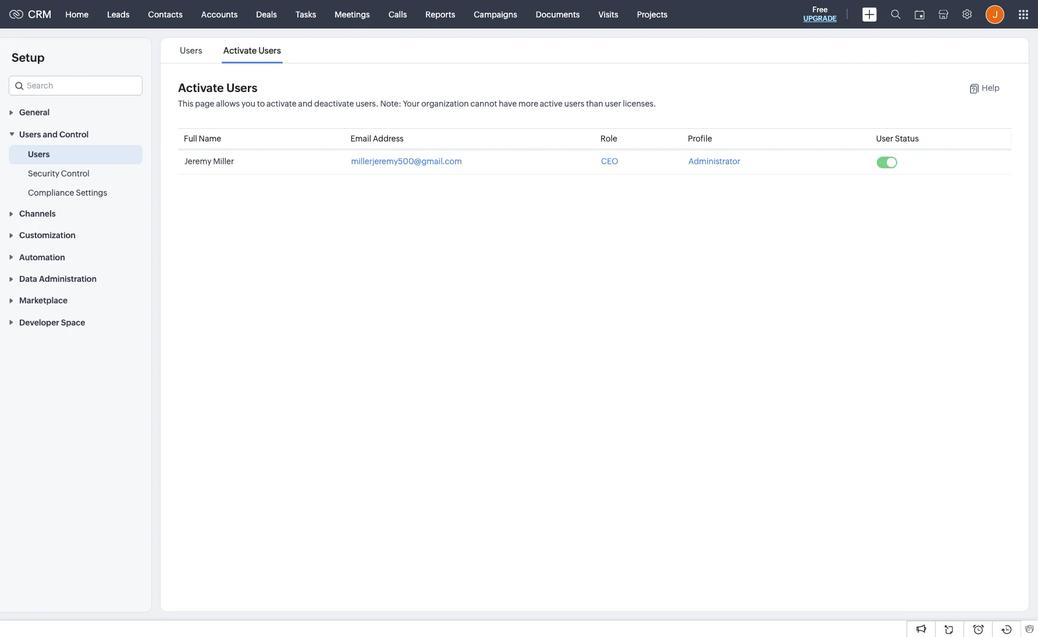 Task type: describe. For each thing, give the bounding box(es) containing it.
tasks link
[[286, 0, 326, 28]]

users and control
[[19, 130, 89, 139]]

marketplace button
[[0, 289, 151, 311]]

home
[[66, 10, 89, 19]]

profile
[[688, 134, 713, 143]]

documents link
[[527, 0, 590, 28]]

compliance
[[28, 188, 74, 197]]

users link for the activate users link at the top left of the page
[[178, 45, 204, 55]]

email address
[[351, 134, 404, 143]]

general
[[19, 108, 50, 117]]

automation button
[[0, 246, 151, 268]]

calendar image
[[915, 10, 925, 19]]

leads link
[[98, 0, 139, 28]]

administration
[[39, 274, 97, 284]]

profile element
[[980, 0, 1012, 28]]

1 vertical spatial activate
[[178, 81, 224, 94]]

projects link
[[628, 0, 677, 28]]

full name
[[184, 134, 221, 143]]

security
[[28, 169, 59, 178]]

crm link
[[9, 8, 52, 20]]

tasks
[[296, 10, 316, 19]]

security control
[[28, 169, 90, 178]]

users and control region
[[0, 145, 151, 202]]

create menu image
[[863, 7, 878, 21]]

note:
[[381, 99, 402, 108]]

developer space button
[[0, 311, 151, 333]]

full
[[184, 134, 197, 143]]

users inside dropdown button
[[19, 130, 41, 139]]

activate users link
[[222, 45, 283, 55]]

deactivate
[[314, 99, 354, 108]]

ceo
[[602, 157, 619, 166]]

administrator link
[[689, 157, 741, 166]]

users and control button
[[0, 123, 151, 145]]

accounts
[[201, 10, 238, 19]]

reports
[[426, 10, 456, 19]]

automation
[[19, 253, 65, 262]]

0 vertical spatial and
[[298, 99, 313, 108]]

calls link
[[380, 0, 417, 28]]

user
[[605, 99, 622, 108]]

cannot
[[471, 99, 498, 108]]

1 vertical spatial activate users
[[178, 81, 258, 94]]

users.
[[356, 99, 379, 108]]

licenses.
[[623, 99, 657, 108]]

security control link
[[28, 168, 90, 179]]

search element
[[885, 0, 908, 29]]

marketplace
[[19, 296, 68, 305]]

have
[[499, 99, 517, 108]]

developer space
[[19, 318, 85, 327]]

active
[[540, 99, 563, 108]]

contacts
[[148, 10, 183, 19]]

profile image
[[987, 5, 1005, 24]]

status
[[896, 134, 920, 143]]

documents
[[536, 10, 580, 19]]

contacts link
[[139, 0, 192, 28]]

setup
[[12, 51, 45, 64]]

visits link
[[590, 0, 628, 28]]

accounts link
[[192, 0, 247, 28]]

customization
[[19, 231, 76, 240]]

Search text field
[[9, 76, 142, 95]]

help link
[[958, 83, 1000, 94]]

campaigns link
[[465, 0, 527, 28]]

users
[[565, 99, 585, 108]]

calls
[[389, 10, 407, 19]]

this page allows you to activate and deactivate users. note: your organization cannot have more active users than user licenses.
[[178, 99, 657, 108]]

activate users inside list
[[223, 45, 281, 55]]

home link
[[56, 0, 98, 28]]

deals
[[256, 10, 277, 19]]

allows
[[216, 99, 240, 108]]



Task type: locate. For each thing, give the bounding box(es) containing it.
you
[[242, 99, 256, 108]]

and right the activate
[[298, 99, 313, 108]]

activate users down "deals" link
[[223, 45, 281, 55]]

meetings link
[[326, 0, 380, 28]]

control down general dropdown button
[[59, 130, 89, 139]]

ceo link
[[602, 157, 619, 166]]

name
[[199, 134, 221, 143]]

users up the security
[[28, 149, 50, 159]]

crm
[[28, 8, 52, 20]]

channels button
[[0, 202, 151, 224]]

control inside region
[[61, 169, 90, 178]]

organization
[[422, 99, 469, 108]]

control inside dropdown button
[[59, 130, 89, 139]]

visits
[[599, 10, 619, 19]]

this
[[178, 99, 194, 108]]

activate inside list
[[223, 45, 257, 55]]

your
[[403, 99, 420, 108]]

space
[[61, 318, 85, 327]]

and
[[298, 99, 313, 108], [43, 130, 58, 139]]

and down general at the left top of the page
[[43, 130, 58, 139]]

compliance settings link
[[28, 187, 107, 198]]

users inside region
[[28, 149, 50, 159]]

1 vertical spatial and
[[43, 130, 58, 139]]

list
[[169, 38, 292, 63]]

users link down contacts link
[[178, 45, 204, 55]]

developer
[[19, 318, 59, 327]]

address
[[373, 134, 404, 143]]

1 vertical spatial control
[[61, 169, 90, 178]]

leads
[[107, 10, 130, 19]]

1 vertical spatial users link
[[28, 148, 50, 160]]

activate up 'page'
[[178, 81, 224, 94]]

help
[[983, 83, 1000, 93]]

create menu element
[[856, 0, 885, 28]]

compliance settings
[[28, 188, 107, 197]]

0 horizontal spatial and
[[43, 130, 58, 139]]

control up compliance settings link at the left top
[[61, 169, 90, 178]]

than
[[587, 99, 604, 108]]

users link for security control link
[[28, 148, 50, 160]]

activate
[[267, 99, 297, 108]]

activate users
[[223, 45, 281, 55], [178, 81, 258, 94]]

general button
[[0, 101, 151, 123]]

users
[[180, 45, 202, 55], [259, 45, 281, 55], [226, 81, 258, 94], [19, 130, 41, 139], [28, 149, 50, 159]]

email
[[351, 134, 372, 143]]

users link up the security
[[28, 148, 50, 160]]

data administration button
[[0, 268, 151, 289]]

customization button
[[0, 224, 151, 246]]

jeremy
[[185, 157, 212, 166]]

0 vertical spatial activate users
[[223, 45, 281, 55]]

1 horizontal spatial users link
[[178, 45, 204, 55]]

campaigns
[[474, 10, 518, 19]]

settings
[[76, 188, 107, 197]]

list containing users
[[169, 38, 292, 63]]

more
[[519, 99, 539, 108]]

deals link
[[247, 0, 286, 28]]

data
[[19, 274, 37, 284]]

user status
[[877, 134, 920, 143]]

reports link
[[417, 0, 465, 28]]

users down "deals" link
[[259, 45, 281, 55]]

0 vertical spatial activate
[[223, 45, 257, 55]]

users up you
[[226, 81, 258, 94]]

1 horizontal spatial and
[[298, 99, 313, 108]]

activate down accounts
[[223, 45, 257, 55]]

0 vertical spatial users link
[[178, 45, 204, 55]]

users link
[[178, 45, 204, 55], [28, 148, 50, 160]]

None field
[[9, 76, 143, 96]]

role
[[601, 134, 618, 143]]

free
[[813, 5, 828, 14]]

upgrade
[[804, 15, 837, 23]]

search image
[[892, 9, 901, 19]]

jeremy miller
[[185, 157, 234, 166]]

free upgrade
[[804, 5, 837, 23]]

channels
[[19, 209, 56, 218]]

0 horizontal spatial users link
[[28, 148, 50, 160]]

miller
[[213, 157, 234, 166]]

meetings
[[335, 10, 370, 19]]

users down contacts link
[[180, 45, 202, 55]]

and inside users and control dropdown button
[[43, 130, 58, 139]]

page
[[195, 99, 215, 108]]

millerjeremy500@gmail.com link
[[351, 157, 462, 166]]

users down general at the left top of the page
[[19, 130, 41, 139]]

activate users up allows at the top
[[178, 81, 258, 94]]

millerjeremy500@gmail.com
[[351, 157, 462, 166]]

user
[[877, 134, 894, 143]]

data administration
[[19, 274, 97, 284]]

administrator
[[689, 157, 741, 166]]

0 vertical spatial control
[[59, 130, 89, 139]]

control
[[59, 130, 89, 139], [61, 169, 90, 178]]

to
[[257, 99, 265, 108]]

projects
[[637, 10, 668, 19]]

activate
[[223, 45, 257, 55], [178, 81, 224, 94]]



Task type: vqa. For each thing, say whether or not it's contained in the screenshot.
the 'Jeremy Miller' related to christopher- maclead@noemail.com
no



